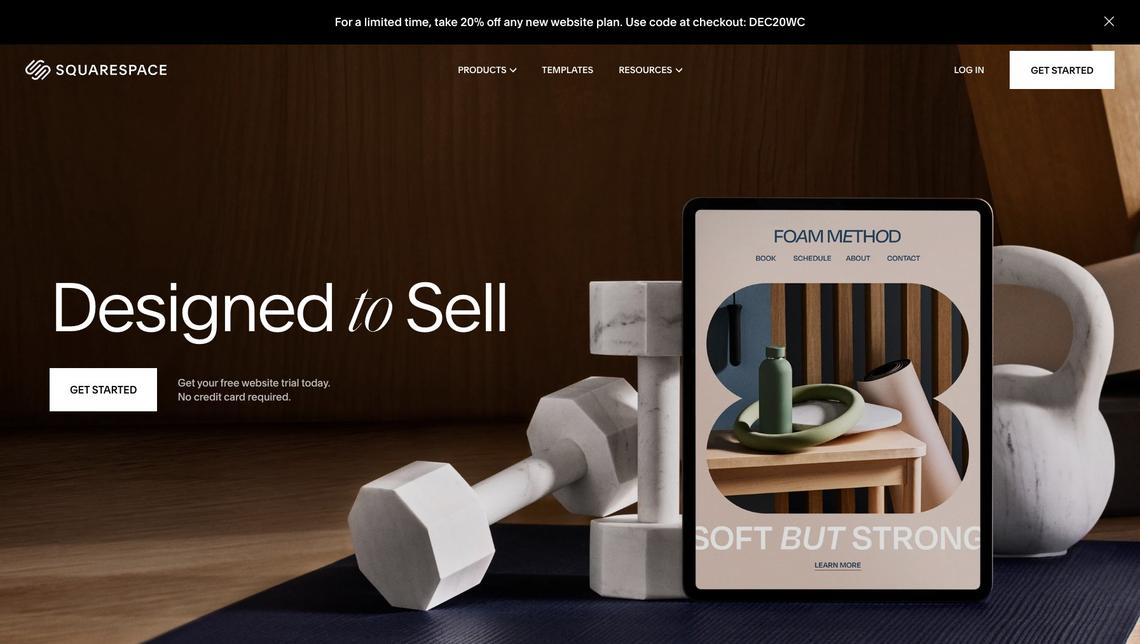 Task type: locate. For each thing, give the bounding box(es) containing it.
get for the right get started link
[[1032, 64, 1050, 76]]

0 vertical spatial get started
[[1032, 64, 1095, 76]]

to
[[349, 281, 391, 348]]

plan.
[[597, 15, 623, 29]]

get started link
[[1011, 51, 1116, 89], [50, 369, 157, 412]]

website right new
[[551, 15, 594, 29]]

designed to sell
[[50, 266, 508, 349]]

sell
[[405, 266, 508, 349]]

1 horizontal spatial get started link
[[1011, 51, 1116, 89]]

log
[[955, 64, 974, 76]]

at
[[680, 15, 691, 29]]

1 vertical spatial started
[[92, 384, 137, 397]]

started
[[1052, 64, 1095, 76], [92, 384, 137, 397]]

started for left get started link
[[92, 384, 137, 397]]

take
[[435, 15, 458, 29]]

0 vertical spatial started
[[1052, 64, 1095, 76]]

1 horizontal spatial started
[[1052, 64, 1095, 76]]

your
[[197, 377, 218, 389]]

get your free website trial today. no credit card required.
[[178, 377, 331, 404]]

products button
[[458, 45, 517, 95]]

get
[[1032, 64, 1050, 76], [178, 377, 195, 389], [70, 384, 90, 397]]

free
[[221, 377, 239, 389]]

dec20wc
[[749, 15, 806, 29]]

log             in link
[[955, 64, 985, 76]]

0 horizontal spatial get started
[[70, 384, 137, 397]]

website up required.
[[242, 377, 279, 389]]

templates link
[[542, 45, 594, 95]]

any
[[504, 15, 523, 29]]

1 vertical spatial get started link
[[50, 369, 157, 412]]

website
[[551, 15, 594, 29], [242, 377, 279, 389]]

0 vertical spatial get started link
[[1011, 51, 1116, 89]]

1 horizontal spatial get
[[178, 377, 195, 389]]

1 horizontal spatial get started
[[1032, 64, 1095, 76]]

off
[[487, 15, 501, 29]]

0 horizontal spatial get
[[70, 384, 90, 397]]

1 horizontal spatial website
[[551, 15, 594, 29]]

designed
[[50, 266, 335, 349]]

2 horizontal spatial get
[[1032, 64, 1050, 76]]

checkout:
[[693, 15, 747, 29]]

0 horizontal spatial website
[[242, 377, 279, 389]]

0 horizontal spatial get started link
[[50, 369, 157, 412]]

required.
[[248, 391, 291, 404]]

1 vertical spatial get started
[[70, 384, 137, 397]]

credit
[[194, 391, 222, 404]]

0 horizontal spatial started
[[92, 384, 137, 397]]

trial
[[281, 377, 299, 389]]

1 vertical spatial website
[[242, 377, 279, 389]]

get started
[[1032, 64, 1095, 76], [70, 384, 137, 397]]

time,
[[405, 15, 432, 29]]

get started for the right get started link
[[1032, 64, 1095, 76]]

use
[[626, 15, 647, 29]]

card
[[224, 391, 246, 404]]



Task type: describe. For each thing, give the bounding box(es) containing it.
limited
[[364, 15, 402, 29]]

no
[[178, 391, 192, 404]]

20%
[[461, 15, 485, 29]]

squarespace logo link
[[25, 60, 243, 80]]

code
[[650, 15, 677, 29]]

website inside get your free website trial today. no credit card required.
[[242, 377, 279, 389]]

a
[[355, 15, 362, 29]]

templates
[[542, 64, 594, 76]]

get for left get started link
[[70, 384, 90, 397]]

resources button
[[619, 45, 683, 95]]

today.
[[302, 377, 331, 389]]

in
[[976, 64, 985, 76]]

for
[[335, 15, 353, 29]]

0 vertical spatial website
[[551, 15, 594, 29]]

get inside get your free website trial today. no credit card required.
[[178, 377, 195, 389]]

log             in
[[955, 64, 985, 76]]

for a limited time, take 20% off any new website plan. use code at checkout: dec20wc
[[335, 15, 806, 29]]

new
[[526, 15, 549, 29]]

get started for left get started link
[[70, 384, 137, 397]]

started for the right get started link
[[1052, 64, 1095, 76]]

products
[[458, 64, 507, 76]]

resources
[[619, 64, 673, 76]]

squarespace logo image
[[25, 60, 167, 80]]



Task type: vqa. For each thing, say whether or not it's contained in the screenshot.
the options,
no



